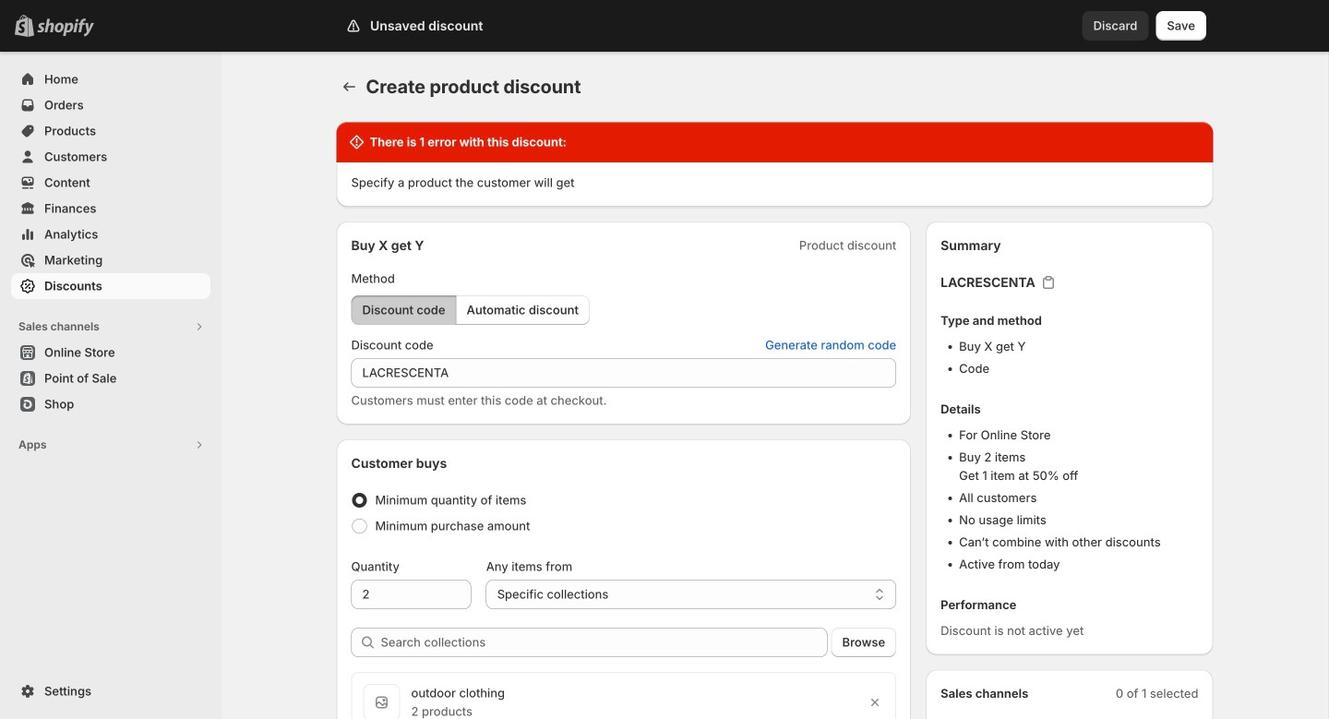 Task type: vqa. For each thing, say whether or not it's contained in the screenshot.
Am
no



Task type: locate. For each thing, give the bounding box(es) containing it.
Search collections text field
[[381, 628, 828, 657]]

None text field
[[351, 580, 472, 609]]

None text field
[[351, 358, 897, 388]]



Task type: describe. For each thing, give the bounding box(es) containing it.
shopify image
[[37, 18, 94, 37]]



